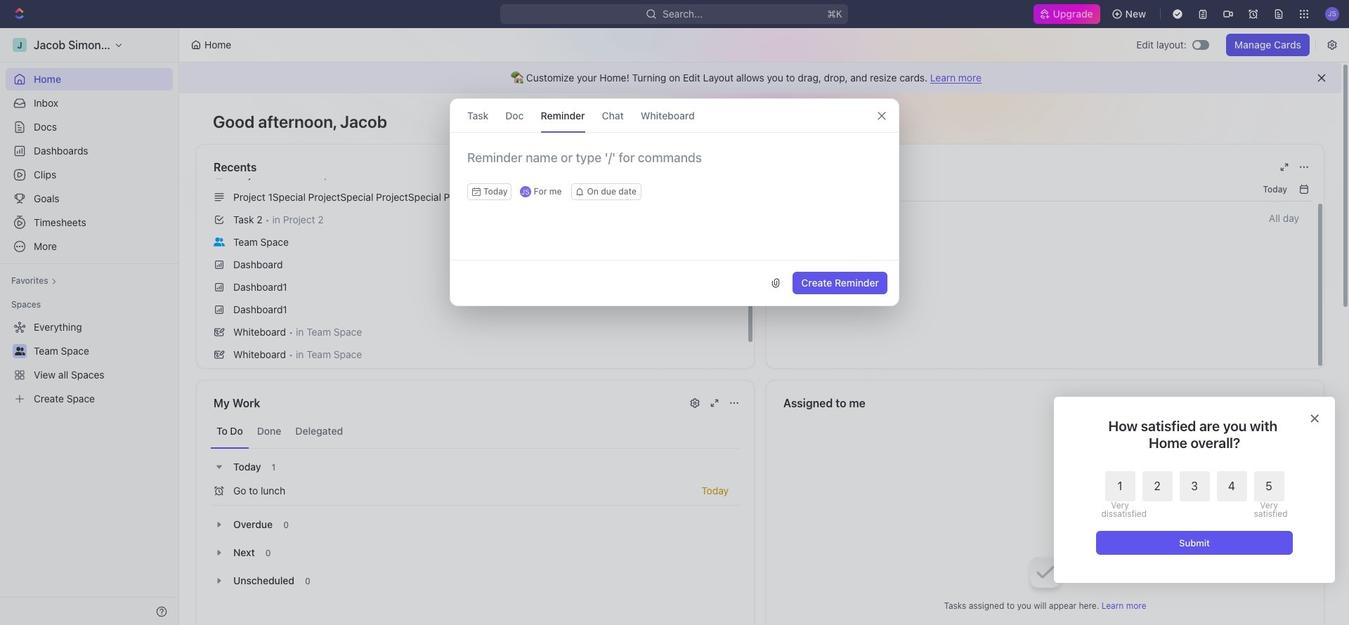 Task type: vqa. For each thing, say whether or not it's contained in the screenshot.
rightmost dialog
yes



Task type: locate. For each thing, give the bounding box(es) containing it.
Reminder na﻿me or type '/' for commands text field
[[450, 150, 899, 183]]

tree
[[6, 316, 173, 410]]

option group
[[1102, 472, 1284, 519]]

alert
[[179, 63, 1342, 93]]

tab list
[[211, 415, 740, 449]]

tree inside sidebar navigation
[[6, 316, 173, 410]]

dialog
[[450, 98, 900, 306], [1054, 397, 1335, 583]]

1 horizontal spatial dialog
[[1054, 397, 1335, 583]]

sidebar navigation
[[0, 28, 179, 625]]

0 horizontal spatial dialog
[[450, 98, 900, 306]]

1 vertical spatial dialog
[[1054, 397, 1335, 583]]

option group inside dialog
[[1102, 472, 1284, 519]]



Task type: describe. For each thing, give the bounding box(es) containing it.
user group image
[[214, 237, 225, 246]]

0 vertical spatial dialog
[[450, 98, 900, 306]]



